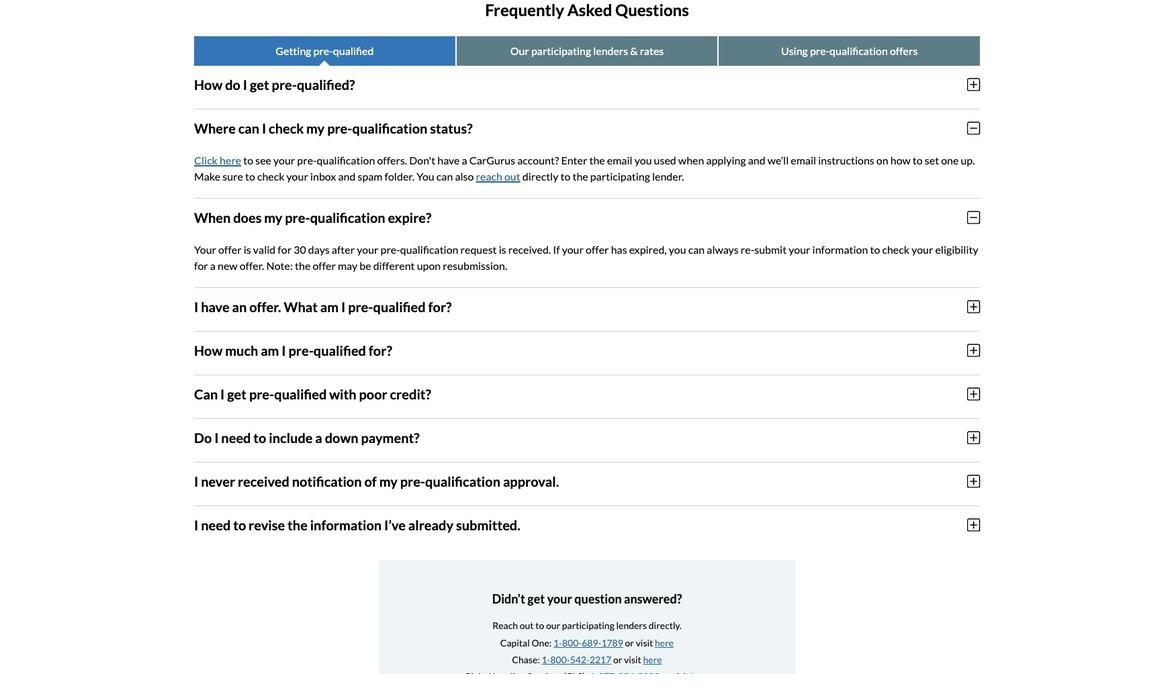 Task type: vqa. For each thing, say whether or not it's contained in the screenshot.
By to the left
no



Task type: describe. For each thing, give the bounding box(es) containing it.
didn't get your question answered?
[[493, 592, 682, 607]]

0 vertical spatial 1-
[[554, 638, 563, 649]]

i have an offer. what am i pre-qualified for?
[[194, 299, 452, 315]]

status?
[[430, 120, 473, 136]]

plus square image for qualification
[[968, 474, 981, 489]]

approval.
[[503, 474, 559, 490]]

our participating lenders & rates button
[[457, 36, 718, 66]]

your offer is valid for 30 days after your pre-qualification request is received. if your offer has expired, you can always re-submit your information to check your eligibility for a new offer. note: the offer may be different upon resubmission.
[[194, 243, 979, 272]]

using
[[782, 44, 809, 57]]

you
[[417, 170, 435, 183]]

can i get pre-qualified with poor credit? button
[[194, 376, 981, 413]]

see
[[256, 154, 272, 167]]

can inside where can i check my pre-qualification status? "dropdown button"
[[238, 120, 260, 136]]

the inside button
[[288, 517, 308, 534]]

have inside to see your pre-qualification offers. don't have a cargurus account? enter the email you used when applying and we'll email instructions on how to set one up. make sure to check your inbox and spam folder. you can also
[[438, 154, 460, 167]]

does
[[233, 210, 262, 226]]

can inside your offer is valid for 30 days after your pre-qualification request is received. if your offer has expired, you can always re-submit your information to check your eligibility for a new offer. note: the offer may be different upon resubmission.
[[689, 243, 705, 256]]

note:
[[267, 259, 293, 272]]

on
[[877, 154, 889, 167]]

i inside how much am i pre-qualified for? "button"
[[282, 343, 286, 359]]

how much am i pre-qualified for? button
[[194, 332, 981, 370]]

directly
[[523, 170, 559, 183]]

you inside your offer is valid for 30 days after your pre-qualification request is received. if your offer has expired, you can always re-submit your information to check your eligibility for a new offer. note: the offer may be different upon resubmission.
[[669, 243, 687, 256]]

folder.
[[385, 170, 415, 183]]

my inside button
[[380, 474, 398, 490]]

pre- right 'getting'
[[314, 44, 333, 57]]

where can i check my pre-qualification status? button
[[194, 109, 981, 147]]

1-800-689-1789 link
[[554, 638, 624, 649]]

qualification inside your offer is valid for 30 days after your pre-qualification request is received. if your offer has expired, you can always re-submit your information to check your eligibility for a new offer. note: the offer may be different upon resubmission.
[[400, 243, 459, 256]]

qualified inside 'button'
[[373, 299, 426, 315]]

0 horizontal spatial offer
[[219, 243, 242, 256]]

expired,
[[630, 243, 667, 256]]

1 vertical spatial and
[[338, 170, 356, 183]]

getting pre-qualified button
[[194, 36, 456, 66]]

can i get pre-qualified with poor credit?
[[194, 386, 432, 402]]

i need to revise the information i've already submitted. button
[[194, 507, 981, 544]]

notification
[[292, 474, 362, 490]]

plus square image for i need to revise the information i've already submitted.
[[968, 518, 981, 533]]

your up our
[[548, 592, 573, 607]]

30
[[294, 243, 306, 256]]

to see your pre-qualification offers. don't have a cargurus account? enter the email you used when applying and we'll email instructions on how to set one up. make sure to check your inbox and spam folder. you can also
[[194, 154, 976, 183]]

do
[[194, 430, 212, 446]]

one
[[942, 154, 959, 167]]

directly.
[[649, 621, 682, 632]]

question
[[575, 592, 622, 607]]

click here
[[194, 154, 241, 167]]

frequently asked questions tab list
[[194, 36, 981, 66]]

using pre-qualification offers
[[782, 44, 918, 57]]

cargurus
[[470, 154, 516, 167]]

make
[[194, 170, 221, 183]]

much
[[225, 343, 258, 359]]

qualified?
[[297, 76, 355, 93]]

credit?
[[390, 386, 432, 402]]

1 vertical spatial or
[[614, 655, 623, 666]]

if
[[553, 243, 560, 256]]

rates
[[640, 44, 664, 57]]

enter
[[562, 154, 588, 167]]

2217
[[590, 655, 612, 666]]

plus square image for pre-
[[968, 300, 981, 314]]

pre- inside dropdown button
[[285, 210, 310, 226]]

qualification inside to see your pre-qualification offers. don't have a cargurus account? enter the email you used when applying and we'll email instructions on how to set one up. make sure to check your inbox and spam folder. you can also
[[317, 154, 375, 167]]

reach
[[476, 170, 503, 183]]

one:
[[532, 638, 552, 649]]

poor
[[359, 386, 388, 402]]

when
[[194, 210, 231, 226]]

i have an offer. what am i pre-qualified for? button
[[194, 288, 981, 326]]

your left the eligibility
[[912, 243, 934, 256]]

qualified left with
[[274, 386, 327, 402]]

inbox
[[311, 170, 336, 183]]

i never received notification of my pre-qualification approval. button
[[194, 463, 981, 501]]

spam
[[358, 170, 383, 183]]

1-800-542-2217 link
[[542, 655, 612, 666]]

reach out to our participating lenders directly. capital one: 1-800-689-1789 or visit here chase: 1-800-542-2217 or visit here
[[493, 621, 682, 666]]

offer. inside your offer is valid for 30 days after your pre-qualification request is received. if your offer has expired, you can always re-submit your information to check your eligibility for a new offer. note: the offer may be different upon resubmission.
[[240, 259, 265, 272]]

get inside button
[[227, 386, 247, 402]]

of
[[365, 474, 377, 490]]

how much am i pre-qualified for?
[[194, 343, 392, 359]]

i never received notification of my pre-qualification approval.
[[194, 474, 559, 490]]

click
[[194, 154, 218, 167]]

i inside where can i check my pre-qualification status? "dropdown button"
[[262, 120, 266, 136]]

&
[[631, 44, 638, 57]]

new
[[218, 259, 238, 272]]

to inside the reach out to our participating lenders directly. capital one: 1-800-689-1789 or visit here chase: 1-800-542-2217 or visit here
[[536, 621, 545, 632]]

also
[[455, 170, 474, 183]]

we'll
[[768, 154, 789, 167]]

valid
[[253, 243, 276, 256]]

with
[[330, 386, 357, 402]]

participating inside the reach out to our participating lenders directly. capital one: 1-800-689-1789 or visit here chase: 1-800-542-2217 or visit here
[[563, 621, 615, 632]]

i need to revise the information i've already submitted.
[[194, 517, 521, 534]]

can
[[194, 386, 218, 402]]

2 vertical spatial here
[[644, 655, 663, 666]]

information inside button
[[310, 517, 382, 534]]

2 horizontal spatial offer
[[586, 243, 609, 256]]

qualification inside "dropdown button"
[[353, 120, 428, 136]]

pre- right using
[[811, 44, 830, 57]]

i've
[[385, 517, 406, 534]]

pre- down be
[[348, 299, 373, 315]]

participating inside 'button'
[[532, 44, 592, 57]]

here inside getting pre-qualified 'tab panel'
[[220, 154, 241, 167]]

plus square image for can i get pre-qualified with poor credit?
[[968, 387, 981, 402]]

get inside 'button'
[[250, 76, 269, 93]]

qualification inside button
[[426, 474, 501, 490]]

1789
[[602, 638, 624, 649]]

my inside dropdown button
[[264, 210, 283, 226]]

minus square image
[[968, 121, 981, 136]]

your right if
[[562, 243, 584, 256]]

getting pre-qualified tab panel
[[194, 66, 981, 550]]

answered?
[[625, 592, 682, 607]]

0 vertical spatial 800-
[[563, 638, 582, 649]]

lenders inside 'button'
[[594, 44, 629, 57]]

include
[[269, 430, 313, 446]]

689-
[[582, 638, 602, 649]]

an
[[232, 299, 247, 315]]

upon
[[417, 259, 441, 272]]

to inside "do i need to include a down payment?" button
[[254, 430, 266, 446]]

information inside your offer is valid for 30 days after your pre-qualification request is received. if your offer has expired, you can always re-submit your information to check your eligibility for a new offer. note: the offer may be different upon resubmission.
[[813, 243, 869, 256]]

days
[[308, 243, 330, 256]]

the inside your offer is valid for 30 days after your pre-qualification request is received. if your offer has expired, you can always re-submit your information to check your eligibility for a new offer. note: the offer may be different upon resubmission.
[[295, 259, 311, 272]]

1 vertical spatial visit
[[625, 655, 642, 666]]

didn't
[[493, 592, 526, 607]]

542-
[[570, 655, 590, 666]]

eligibility
[[936, 243, 979, 256]]

pre- down much
[[249, 386, 274, 402]]

i inside how do i get pre-qualified? 'button'
[[243, 76, 247, 93]]

out for reach
[[505, 170, 521, 183]]

my inside "dropdown button"
[[307, 120, 325, 136]]

lenders inside the reach out to our participating lenders directly. capital one: 1-800-689-1789 or visit here chase: 1-800-542-2217 or visit here
[[617, 621, 647, 632]]

what
[[284, 299, 318, 315]]

qualified inside frequently asked questions 'tab list'
[[333, 44, 374, 57]]



Task type: locate. For each thing, give the bounding box(es) containing it.
check down see
[[257, 170, 285, 183]]

the inside to see your pre-qualification offers. don't have a cargurus account? enter the email you used when applying and we'll email instructions on how to set one up. make sure to check your inbox and spam folder. you can also
[[590, 154, 605, 167]]

your left inbox
[[287, 170, 308, 183]]

qualification
[[830, 44, 889, 57], [353, 120, 428, 136], [317, 154, 375, 167], [310, 210, 386, 226], [400, 243, 459, 256], [426, 474, 501, 490]]

1 vertical spatial a
[[210, 259, 216, 272]]

0 vertical spatial have
[[438, 154, 460, 167]]

qualification up upon
[[400, 243, 459, 256]]

pre- up different
[[381, 243, 400, 256]]

revise
[[249, 517, 285, 534]]

lenders up 1789
[[617, 621, 647, 632]]

or
[[626, 638, 635, 649], [614, 655, 623, 666]]

0 vertical spatial for
[[278, 243, 292, 256]]

sure
[[223, 170, 243, 183]]

a left new
[[210, 259, 216, 272]]

offer
[[219, 243, 242, 256], [586, 243, 609, 256], [313, 259, 336, 272]]

1 vertical spatial here
[[655, 638, 674, 649]]

1 plus square image from the top
[[968, 387, 981, 402]]

0 horizontal spatial or
[[614, 655, 623, 666]]

2 plus square image from the top
[[968, 518, 981, 533]]

1 horizontal spatial 1-
[[554, 638, 563, 649]]

for down your
[[194, 259, 208, 272]]

pre- up 30
[[285, 210, 310, 226]]

when
[[679, 154, 705, 167]]

never
[[201, 474, 235, 490]]

check inside "dropdown button"
[[269, 120, 304, 136]]

reach out directly to the participating lender.
[[476, 170, 685, 183]]

0 vertical spatial here
[[220, 154, 241, 167]]

1 email from the left
[[608, 154, 633, 167]]

0 horizontal spatial email
[[608, 154, 633, 167]]

for? inside 'button'
[[429, 299, 452, 315]]

1 vertical spatial am
[[261, 343, 279, 359]]

email up reach out directly to the participating lender.
[[608, 154, 633, 167]]

pre-
[[314, 44, 333, 57], [811, 44, 830, 57], [272, 76, 297, 93], [327, 120, 353, 136], [297, 154, 317, 167], [285, 210, 310, 226], [381, 243, 400, 256], [348, 299, 373, 315], [289, 343, 314, 359], [249, 386, 274, 402], [400, 474, 426, 490]]

2 how from the top
[[194, 343, 223, 359]]

get right 'do'
[[250, 76, 269, 93]]

plus square image inside i have an offer. what am i pre-qualified for? 'button'
[[968, 300, 981, 314]]

1 vertical spatial can
[[437, 170, 453, 183]]

qualification up after
[[310, 210, 386, 226]]

i
[[243, 76, 247, 93], [262, 120, 266, 136], [194, 299, 198, 315], [341, 299, 346, 315], [282, 343, 286, 359], [221, 386, 225, 402], [215, 430, 219, 446], [194, 474, 198, 490], [194, 517, 198, 534]]

qualification inside dropdown button
[[310, 210, 386, 226]]

how do i get pre-qualified? button
[[194, 66, 981, 103]]

am right "what"
[[321, 299, 339, 315]]

may
[[338, 259, 358, 272]]

out for reach
[[520, 621, 534, 632]]

0 horizontal spatial information
[[310, 517, 382, 534]]

visit
[[636, 638, 654, 649], [625, 655, 642, 666]]

1 horizontal spatial a
[[316, 430, 323, 446]]

0 vertical spatial visit
[[636, 638, 654, 649]]

0 vertical spatial lenders
[[594, 44, 629, 57]]

email right we'll
[[791, 154, 817, 167]]

our participating lenders & rates
[[511, 44, 664, 57]]

1 horizontal spatial have
[[438, 154, 460, 167]]

here link
[[655, 638, 674, 649], [644, 655, 663, 666]]

0 vertical spatial am
[[321, 299, 339, 315]]

for
[[278, 243, 292, 256], [194, 259, 208, 272]]

1 vertical spatial for
[[194, 259, 208, 272]]

be
[[360, 259, 371, 272]]

1 how from the top
[[194, 76, 223, 93]]

qualified inside "button"
[[314, 343, 366, 359]]

how left 'do'
[[194, 76, 223, 93]]

or right 2217
[[614, 655, 623, 666]]

do i need to include a down payment?
[[194, 430, 420, 446]]

1 is from the left
[[244, 243, 251, 256]]

to inside i need to revise the information i've already submitted. button
[[233, 517, 246, 534]]

my right does
[[264, 210, 283, 226]]

1 horizontal spatial am
[[321, 299, 339, 315]]

0 vertical spatial out
[[505, 170, 521, 183]]

set
[[925, 154, 940, 167]]

participating
[[532, 44, 592, 57], [591, 170, 651, 183], [563, 621, 615, 632]]

pre- down 'getting'
[[272, 76, 297, 93]]

you inside to see your pre-qualification offers. don't have a cargurus account? enter the email you used when applying and we'll email instructions on how to set one up. make sure to check your inbox and spam folder. you can also
[[635, 154, 652, 167]]

pre- right of
[[400, 474, 426, 490]]

account?
[[518, 154, 559, 167]]

have inside 'button'
[[201, 299, 230, 315]]

2 horizontal spatial my
[[380, 474, 398, 490]]

check up see
[[269, 120, 304, 136]]

1 vertical spatial have
[[201, 299, 230, 315]]

how left much
[[194, 343, 223, 359]]

for? down upon
[[429, 299, 452, 315]]

plus square image
[[968, 77, 981, 92], [968, 300, 981, 314], [968, 343, 981, 358], [968, 431, 981, 446], [968, 474, 981, 489]]

0 horizontal spatial and
[[338, 170, 356, 183]]

my
[[307, 120, 325, 136], [264, 210, 283, 226], [380, 474, 398, 490]]

2 vertical spatial can
[[689, 243, 705, 256]]

received.
[[509, 243, 551, 256]]

pre- up inbox
[[297, 154, 317, 167]]

0 horizontal spatial is
[[244, 243, 251, 256]]

1 vertical spatial check
[[257, 170, 285, 183]]

how
[[194, 76, 223, 93], [194, 343, 223, 359]]

lender.
[[653, 170, 685, 183]]

2 vertical spatial get
[[528, 592, 545, 607]]

1 vertical spatial here link
[[644, 655, 663, 666]]

have left the an
[[201, 299, 230, 315]]

a inside to see your pre-qualification offers. don't have a cargurus account? enter the email you used when applying and we'll email instructions on how to set one up. make sure to check your inbox and spam folder. you can also
[[462, 154, 468, 167]]

pre- inside your offer is valid for 30 days after your pre-qualification request is received. if your offer has expired, you can always re-submit your information to check your eligibility for a new offer. note: the offer may be different upon resubmission.
[[381, 243, 400, 256]]

0 vertical spatial how
[[194, 76, 223, 93]]

click here link
[[194, 154, 241, 167]]

always
[[707, 243, 739, 256]]

do
[[225, 76, 241, 93]]

1 horizontal spatial get
[[250, 76, 269, 93]]

plus square image inside i need to revise the information i've already submitted. button
[[968, 518, 981, 533]]

out inside getting pre-qualified 'tab panel'
[[505, 170, 521, 183]]

up.
[[962, 154, 976, 167]]

using pre-qualification offers button
[[719, 36, 981, 66]]

1 vertical spatial information
[[310, 517, 382, 534]]

offer. down valid
[[240, 259, 265, 272]]

1 vertical spatial how
[[194, 343, 223, 359]]

offer up new
[[219, 243, 242, 256]]

0 horizontal spatial for
[[194, 259, 208, 272]]

out right reach
[[505, 170, 521, 183]]

have up also
[[438, 154, 460, 167]]

plus square image inside how much am i pre-qualified for? "button"
[[968, 343, 981, 358]]

out
[[505, 170, 521, 183], [520, 621, 534, 632]]

has
[[611, 243, 628, 256]]

qualification left offers
[[830, 44, 889, 57]]

2 vertical spatial my
[[380, 474, 398, 490]]

check inside your offer is valid for 30 days after your pre-qualification request is received. if your offer has expired, you can always re-submit your information to check your eligibility for a new offer. note: the offer may be different upon resubmission.
[[883, 243, 910, 256]]

don't
[[410, 154, 436, 167]]

offers
[[891, 44, 918, 57]]

1 horizontal spatial you
[[669, 243, 687, 256]]

0 vertical spatial here link
[[655, 638, 674, 649]]

participating up 1-800-689-1789 link
[[563, 621, 615, 632]]

here link for 1-800-542-2217
[[644, 655, 663, 666]]

1 vertical spatial plus square image
[[968, 518, 981, 533]]

pre- inside to see your pre-qualification offers. don't have a cargurus account? enter the email you used when applying and we'll email instructions on how to set one up. make sure to check your inbox and spam folder. you can also
[[297, 154, 317, 167]]

0 vertical spatial need
[[221, 430, 251, 446]]

capital
[[501, 638, 530, 649]]

how inside 'button'
[[194, 76, 223, 93]]

1 vertical spatial for?
[[369, 343, 392, 359]]

1 horizontal spatial email
[[791, 154, 817, 167]]

offer. right the an
[[250, 299, 281, 315]]

1 horizontal spatial information
[[813, 243, 869, 256]]

1 horizontal spatial for
[[278, 243, 292, 256]]

0 vertical spatial check
[[269, 120, 304, 136]]

how
[[891, 154, 911, 167]]

i inside can i get pre-qualified with poor credit? button
[[221, 386, 225, 402]]

am inside "button"
[[261, 343, 279, 359]]

the down the enter
[[573, 170, 589, 183]]

qualified down different
[[373, 299, 426, 315]]

1 horizontal spatial is
[[499, 243, 507, 256]]

0 vertical spatial or
[[626, 638, 635, 649]]

i inside i never received notification of my pre-qualification approval. button
[[194, 474, 198, 490]]

pre- inside "button"
[[289, 343, 314, 359]]

0 vertical spatial and
[[749, 154, 766, 167]]

0 vertical spatial get
[[250, 76, 269, 93]]

out up capital
[[520, 621, 534, 632]]

how for how much am i pre-qualified for?
[[194, 343, 223, 359]]

the down 30
[[295, 259, 311, 272]]

800- down one:
[[551, 655, 570, 666]]

plus square image inside how do i get pre-qualified? 'button'
[[968, 77, 981, 92]]

1 horizontal spatial and
[[749, 154, 766, 167]]

received
[[238, 474, 290, 490]]

2 vertical spatial check
[[883, 243, 910, 256]]

and left spam
[[338, 170, 356, 183]]

offer left "has"
[[586, 243, 609, 256]]

need down the never
[[201, 517, 231, 534]]

i inside i need to revise the information i've already submitted. button
[[194, 517, 198, 534]]

minus square image
[[968, 210, 981, 225]]

plus square image inside i never received notification of my pre-qualification approval. button
[[968, 474, 981, 489]]

1 horizontal spatial my
[[307, 120, 325, 136]]

a inside button
[[316, 430, 323, 446]]

4 plus square image from the top
[[968, 431, 981, 446]]

the
[[590, 154, 605, 167], [573, 170, 589, 183], [295, 259, 311, 272], [288, 517, 308, 534]]

reach out link
[[476, 170, 521, 183]]

used
[[654, 154, 677, 167]]

different
[[374, 259, 415, 272]]

1 vertical spatial lenders
[[617, 621, 647, 632]]

2 plus square image from the top
[[968, 300, 981, 314]]

instructions
[[819, 154, 875, 167]]

the right the enter
[[590, 154, 605, 167]]

qualification up offers.
[[353, 120, 428, 136]]

2 horizontal spatial get
[[528, 592, 545, 607]]

1-
[[554, 638, 563, 649], [542, 655, 551, 666]]

how do i get pre-qualified?
[[194, 76, 355, 93]]

how inside "button"
[[194, 343, 223, 359]]

participating inside getting pre-qualified 'tab panel'
[[591, 170, 651, 183]]

your right the submit
[[789, 243, 811, 256]]

a
[[462, 154, 468, 167], [210, 259, 216, 272], [316, 430, 323, 446]]

0 horizontal spatial you
[[635, 154, 652, 167]]

and left we'll
[[749, 154, 766, 167]]

0 horizontal spatial am
[[261, 343, 279, 359]]

is
[[244, 243, 251, 256], [499, 243, 507, 256]]

am right much
[[261, 343, 279, 359]]

my down qualified?
[[307, 120, 325, 136]]

am
[[321, 299, 339, 315], [261, 343, 279, 359]]

participating right our
[[532, 44, 592, 57]]

0 horizontal spatial can
[[238, 120, 260, 136]]

offers.
[[377, 154, 408, 167]]

applying
[[707, 154, 747, 167]]

0 vertical spatial can
[[238, 120, 260, 136]]

0 horizontal spatial a
[[210, 259, 216, 272]]

0 horizontal spatial my
[[264, 210, 283, 226]]

chase:
[[512, 655, 540, 666]]

can right where
[[238, 120, 260, 136]]

the right revise in the left bottom of the page
[[288, 517, 308, 534]]

can left always
[[689, 243, 705, 256]]

qualification up inbox
[[317, 154, 375, 167]]

lenders left &
[[594, 44, 629, 57]]

your right see
[[274, 154, 295, 167]]

pre- down "what"
[[289, 343, 314, 359]]

visit right 2217
[[625, 655, 642, 666]]

request
[[461, 243, 497, 256]]

2 horizontal spatial a
[[462, 154, 468, 167]]

0 vertical spatial offer.
[[240, 259, 265, 272]]

out inside the reach out to our participating lenders directly. capital one: 1-800-689-1789 or visit here chase: 1-800-542-2217 or visit here
[[520, 621, 534, 632]]

qualification up submitted.
[[426, 474, 501, 490]]

pre- down qualified?
[[327, 120, 353, 136]]

1 horizontal spatial can
[[437, 170, 453, 183]]

5 plus square image from the top
[[968, 474, 981, 489]]

getting
[[276, 44, 312, 57]]

1 horizontal spatial for?
[[429, 299, 452, 315]]

plus square image inside can i get pre-qualified with poor credit? button
[[968, 387, 981, 402]]

need right 'do'
[[221, 430, 251, 446]]

visit down directly.
[[636, 638, 654, 649]]

a left 'down'
[[316, 430, 323, 446]]

when does my pre-qualification expire?
[[194, 210, 432, 226]]

1 vertical spatial out
[[520, 621, 534, 632]]

pre- inside button
[[400, 474, 426, 490]]

get right can
[[227, 386, 247, 402]]

pre- inside "dropdown button"
[[327, 120, 353, 136]]

is right request
[[499, 243, 507, 256]]

am inside 'button'
[[321, 299, 339, 315]]

check left the eligibility
[[883, 243, 910, 256]]

payment?
[[361, 430, 420, 446]]

1 vertical spatial offer.
[[250, 299, 281, 315]]

0 vertical spatial a
[[462, 154, 468, 167]]

down
[[325, 430, 359, 446]]

1 horizontal spatial offer
[[313, 259, 336, 272]]

2 vertical spatial participating
[[563, 621, 615, 632]]

a up also
[[462, 154, 468, 167]]

check inside to see your pre-qualification offers. don't have a cargurus account? enter the email you used when applying and we'll email instructions on how to set one up. make sure to check your inbox and spam folder. you can also
[[257, 170, 285, 183]]

qualified
[[333, 44, 374, 57], [373, 299, 426, 315], [314, 343, 366, 359], [274, 386, 327, 402]]

0 vertical spatial my
[[307, 120, 325, 136]]

our
[[511, 44, 530, 57]]

you left used
[[635, 154, 652, 167]]

1 vertical spatial you
[[669, 243, 687, 256]]

my right of
[[380, 474, 398, 490]]

1 vertical spatial participating
[[591, 170, 651, 183]]

2 vertical spatial a
[[316, 430, 323, 446]]

1- right one:
[[554, 638, 563, 649]]

your up be
[[357, 243, 379, 256]]

re-
[[741, 243, 755, 256]]

you right expired,
[[669, 243, 687, 256]]

1 horizontal spatial or
[[626, 638, 635, 649]]

2 horizontal spatial can
[[689, 243, 705, 256]]

submit
[[755, 243, 787, 256]]

for left 30
[[278, 243, 292, 256]]

how for how do i get pre-qualified?
[[194, 76, 223, 93]]

qualified up with
[[314, 343, 366, 359]]

plus square image inside "do i need to include a down payment?" button
[[968, 431, 981, 446]]

have
[[438, 154, 460, 167], [201, 299, 230, 315]]

get
[[250, 76, 269, 93], [227, 386, 247, 402], [528, 592, 545, 607]]

do i need to include a down payment? button
[[194, 419, 981, 457]]

0 horizontal spatial for?
[[369, 343, 392, 359]]

or right 1789
[[626, 638, 635, 649]]

here link for 1-800-689-1789
[[655, 638, 674, 649]]

i inside "do i need to include a down payment?" button
[[215, 430, 219, 446]]

offer down days
[[313, 259, 336, 272]]

800-
[[563, 638, 582, 649], [551, 655, 570, 666]]

1 vertical spatial 1-
[[542, 655, 551, 666]]

0 horizontal spatial have
[[201, 299, 230, 315]]

you
[[635, 154, 652, 167], [669, 243, 687, 256]]

resubmission.
[[443, 259, 508, 272]]

0 vertical spatial information
[[813, 243, 869, 256]]

2 email from the left
[[791, 154, 817, 167]]

offer.
[[240, 259, 265, 272], [250, 299, 281, 315]]

0 vertical spatial plus square image
[[968, 387, 981, 402]]

email
[[608, 154, 633, 167], [791, 154, 817, 167]]

0 horizontal spatial 1-
[[542, 655, 551, 666]]

0 vertical spatial you
[[635, 154, 652, 167]]

for? up poor
[[369, 343, 392, 359]]

participating left the lender.
[[591, 170, 651, 183]]

3 plus square image from the top
[[968, 343, 981, 358]]

1 plus square image from the top
[[968, 77, 981, 92]]

is left valid
[[244, 243, 251, 256]]

0 vertical spatial for?
[[429, 299, 452, 315]]

plus square image
[[968, 387, 981, 402], [968, 518, 981, 533]]

our
[[546, 621, 561, 632]]

1 vertical spatial get
[[227, 386, 247, 402]]

1- down one:
[[542, 655, 551, 666]]

2 is from the left
[[499, 243, 507, 256]]

qualification inside button
[[830, 44, 889, 57]]

get right the didn't
[[528, 592, 545, 607]]

0 vertical spatial participating
[[532, 44, 592, 57]]

1 vertical spatial need
[[201, 517, 231, 534]]

a inside your offer is valid for 30 days after your pre-qualification request is received. if your offer has expired, you can always re-submit your information to check your eligibility for a new offer. note: the offer may be different upon resubmission.
[[210, 259, 216, 272]]

already
[[409, 517, 454, 534]]

can right you
[[437, 170, 453, 183]]

0 horizontal spatial get
[[227, 386, 247, 402]]

can inside to see your pre-qualification offers. don't have a cargurus account? enter the email you used when applying and we'll email instructions on how to set one up. make sure to check your inbox and spam folder. you can also
[[437, 170, 453, 183]]

1 vertical spatial my
[[264, 210, 283, 226]]

for? inside "button"
[[369, 343, 392, 359]]

800- up 1-800-542-2217 link
[[563, 638, 582, 649]]

offer. inside i have an offer. what am i pre-qualified for? 'button'
[[250, 299, 281, 315]]

when does my pre-qualification expire? button
[[194, 199, 981, 236]]

where
[[194, 120, 236, 136]]

1 vertical spatial 800-
[[551, 655, 570, 666]]

plus square image for payment?
[[968, 431, 981, 446]]

to inside your offer is valid for 30 days after your pre-qualification request is received. if your offer has expired, you can always re-submit your information to check your eligibility for a new offer. note: the offer may be different upon resubmission.
[[871, 243, 881, 256]]

qualified up qualified?
[[333, 44, 374, 57]]



